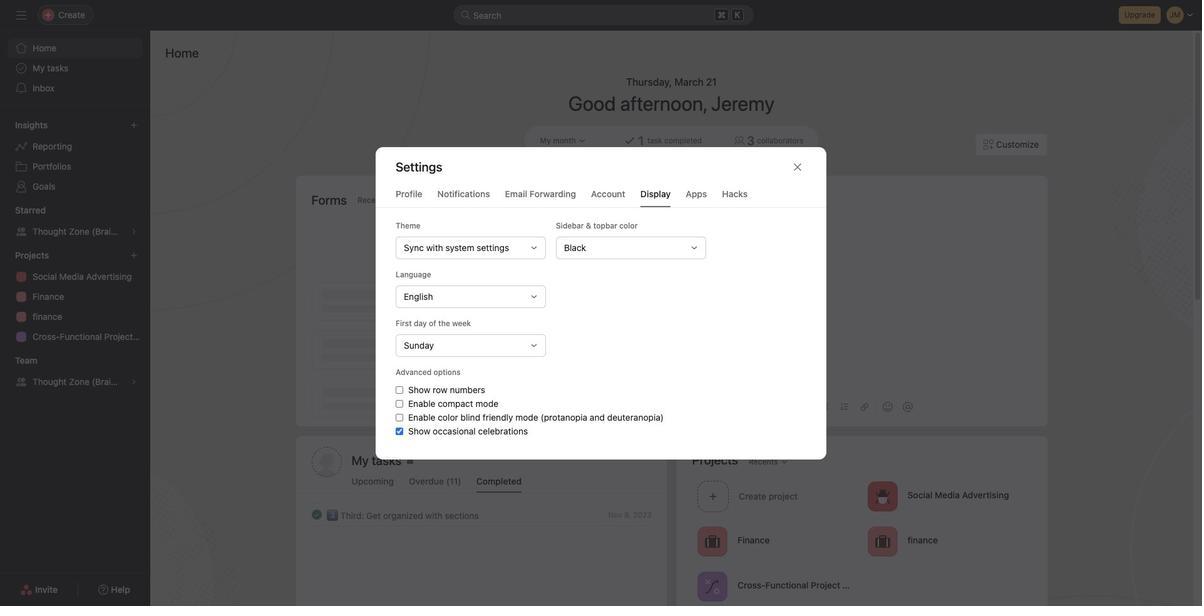 Task type: vqa. For each thing, say whether or not it's contained in the screenshot.
[Example] Find venue for holiday party cell
no



Task type: describe. For each thing, give the bounding box(es) containing it.
teams element
[[0, 350, 150, 395]]

completed image
[[309, 507, 324, 522]]

settings tab list
[[376, 187, 827, 208]]

bulleted list image
[[821, 403, 828, 411]]

link image
[[861, 403, 869, 411]]

0 horizontal spatial list item
[[297, 504, 667, 526]]

Completed checkbox
[[309, 507, 324, 522]]

close this dialog image
[[793, 162, 803, 172]]



Task type: locate. For each thing, give the bounding box(es) containing it.
dialog
[[376, 147, 827, 460]]

line_and_symbols image
[[705, 579, 720, 594]]

prominent image
[[461, 10, 471, 20]]

briefcase image down bug image at the right bottom of the page
[[875, 534, 890, 549]]

list item
[[693, 477, 863, 516], [297, 504, 667, 526]]

numbered list image
[[841, 403, 849, 411]]

1 briefcase image from the left
[[705, 534, 720, 549]]

briefcase image up line_and_symbols image
[[705, 534, 720, 549]]

bug image
[[875, 489, 890, 504]]

hide sidebar image
[[16, 10, 26, 20]]

None checkbox
[[396, 386, 403, 394], [396, 400, 403, 408], [396, 386, 403, 394], [396, 400, 403, 408]]

insights element
[[0, 114, 150, 199]]

starred element
[[0, 199, 150, 244]]

at mention image
[[903, 402, 913, 412]]

global element
[[0, 31, 150, 106]]

1 horizontal spatial briefcase image
[[875, 534, 890, 549]]

projects element
[[0, 244, 150, 350]]

0 horizontal spatial briefcase image
[[705, 534, 720, 549]]

briefcase image
[[705, 534, 720, 549], [875, 534, 890, 549]]

toolbar
[[693, 393, 1032, 421]]

1 horizontal spatial list item
[[693, 477, 863, 516]]

add profile photo image
[[312, 447, 342, 477]]

2 briefcase image from the left
[[875, 534, 890, 549]]

None checkbox
[[396, 414, 403, 421], [396, 428, 403, 435], [396, 414, 403, 421], [396, 428, 403, 435]]



